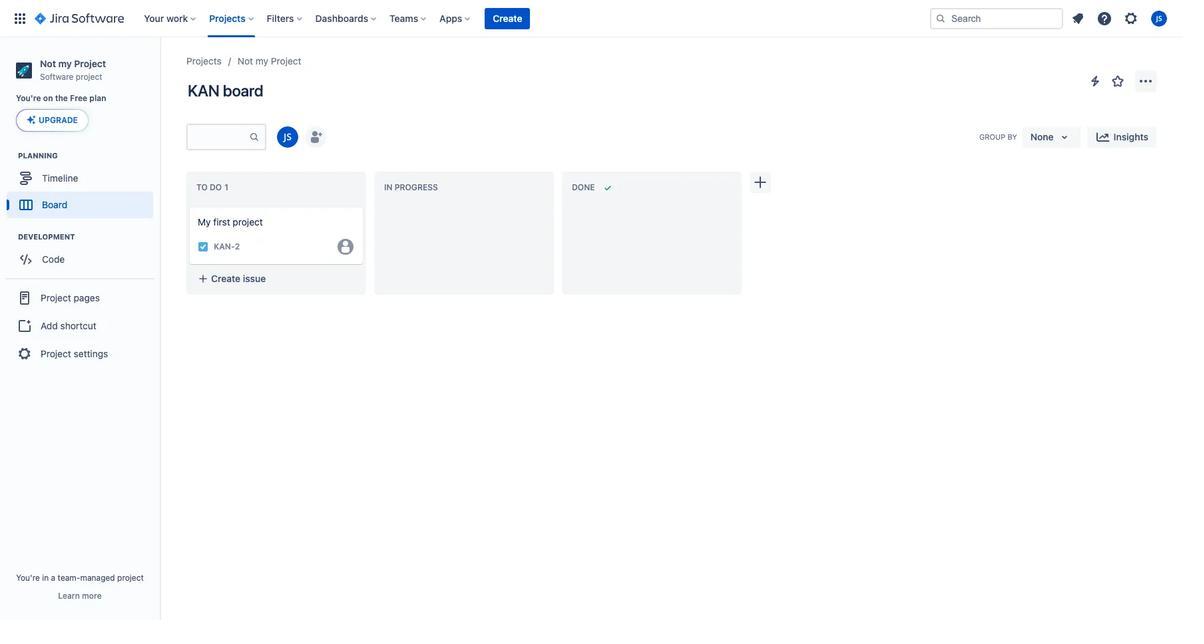 Task type: vqa. For each thing, say whether or not it's contained in the screenshot.
SERVER
no



Task type: describe. For each thing, give the bounding box(es) containing it.
projects button
[[205, 8, 259, 29]]

board
[[42, 199, 67, 210]]

none
[[1031, 131, 1054, 143]]

projects for the projects dropdown button at left top
[[209, 12, 246, 24]]

teams button
[[386, 8, 432, 29]]

not my project software project
[[40, 58, 106, 82]]

add shortcut button
[[5, 313, 155, 340]]

create issue
[[211, 273, 266, 284]]

automations menu button icon image
[[1088, 73, 1104, 89]]

notifications image
[[1071, 10, 1087, 26]]

in
[[42, 574, 49, 584]]

project pages
[[41, 292, 100, 304]]

star kan board image
[[1111, 73, 1127, 89]]

upgrade
[[39, 115, 78, 125]]

development group
[[7, 232, 159, 277]]

1 horizontal spatial project
[[117, 574, 144, 584]]

more
[[82, 592, 102, 602]]

upgrade button
[[17, 110, 88, 131]]

unassigned image
[[338, 239, 354, 255]]

none button
[[1023, 127, 1081, 148]]

you're in a team-managed project
[[16, 574, 144, 584]]

project pages link
[[5, 284, 155, 313]]

plan
[[90, 93, 106, 103]]

by
[[1008, 133, 1018, 141]]

Search this board text field
[[188, 125, 249, 149]]

to do
[[197, 183, 222, 193]]

group
[[980, 133, 1006, 141]]

timeline link
[[7, 165, 153, 192]]

projects link
[[187, 53, 222, 69]]

not for not my project software project
[[40, 58, 56, 69]]

group containing project pages
[[5, 279, 155, 373]]

a
[[51, 574, 55, 584]]

not for not my project
[[238, 55, 253, 67]]

insights
[[1114, 131, 1149, 143]]

not my project
[[238, 55, 302, 67]]

sidebar navigation image
[[145, 53, 175, 80]]

team-
[[58, 574, 80, 584]]

the
[[55, 93, 68, 103]]

planning group
[[7, 151, 159, 223]]

add shortcut
[[41, 320, 96, 332]]

kan board
[[188, 81, 263, 100]]

my for not my project
[[256, 55, 269, 67]]

filters
[[267, 12, 294, 24]]

project inside not my project software project
[[74, 58, 106, 69]]

work
[[167, 12, 188, 24]]

create button
[[485, 8, 531, 29]]

project inside project settings link
[[41, 348, 71, 360]]

board link
[[7, 192, 153, 219]]

do
[[210, 183, 222, 193]]

code
[[42, 254, 65, 265]]

create for create
[[493, 12, 523, 24]]

you're for you're in a team-managed project
[[16, 574, 40, 584]]

in progress
[[384, 183, 438, 193]]

code link
[[7, 247, 153, 273]]

project inside not my project software project
[[76, 72, 102, 82]]

add people image
[[308, 129, 324, 145]]

software
[[40, 72, 74, 82]]

learn more button
[[58, 592, 102, 602]]

your profile and settings image
[[1152, 10, 1168, 26]]

your
[[144, 12, 164, 24]]

progress
[[395, 183, 438, 193]]

settings image
[[1124, 10, 1140, 26]]

learn
[[58, 592, 80, 602]]

kan-2 link
[[214, 241, 240, 253]]

my first project
[[198, 217, 263, 228]]

apps button
[[436, 8, 476, 29]]

issue
[[243, 273, 266, 284]]

insights image
[[1096, 129, 1112, 145]]

you're for you're on the free plan
[[16, 93, 41, 103]]

done
[[572, 183, 595, 193]]

your work button
[[140, 8, 201, 29]]

kan-
[[214, 242, 235, 252]]

create issue button
[[190, 267, 363, 291]]

board
[[223, 81, 263, 100]]



Task type: locate. For each thing, give the bounding box(es) containing it.
2 horizontal spatial project
[[233, 217, 263, 228]]

not my project link
[[238, 53, 302, 69]]

create column image
[[753, 175, 769, 191]]

dashboards
[[316, 12, 369, 24]]

banner containing your work
[[0, 0, 1184, 37]]

1 vertical spatial create
[[211, 273, 241, 284]]

on
[[43, 93, 53, 103]]

you're left in on the bottom left of page
[[16, 574, 40, 584]]

not up the software
[[40, 58, 56, 69]]

kan
[[188, 81, 220, 100]]

project down "add"
[[41, 348, 71, 360]]

to do element
[[197, 183, 231, 193]]

0 horizontal spatial my
[[58, 58, 72, 69]]

create
[[493, 12, 523, 24], [211, 273, 241, 284]]

project
[[271, 55, 302, 67], [74, 58, 106, 69], [41, 292, 71, 304], [41, 348, 71, 360]]

2 vertical spatial project
[[117, 574, 144, 584]]

0 horizontal spatial not
[[40, 58, 56, 69]]

0 horizontal spatial create
[[211, 273, 241, 284]]

my up the software
[[58, 58, 72, 69]]

project right first
[[233, 217, 263, 228]]

development image
[[2, 229, 18, 245]]

settings
[[74, 348, 108, 360]]

create for create issue
[[211, 273, 241, 284]]

my for not my project software project
[[58, 58, 72, 69]]

primary element
[[8, 0, 931, 37]]

pages
[[74, 292, 100, 304]]

kan-2
[[214, 242, 240, 252]]

apps
[[440, 12, 463, 24]]

1 horizontal spatial not
[[238, 55, 253, 67]]

projects up the 'kan'
[[187, 55, 222, 67]]

you're
[[16, 93, 41, 103], [16, 574, 40, 584]]

shortcut
[[60, 320, 96, 332]]

teams
[[390, 12, 419, 24]]

appswitcher icon image
[[12, 10, 28, 26]]

timeline
[[42, 173, 78, 184]]

group
[[5, 279, 155, 373]]

dashboards button
[[312, 8, 382, 29]]

group by
[[980, 133, 1018, 141]]

projects up projects link
[[209, 12, 246, 24]]

0 vertical spatial project
[[76, 72, 102, 82]]

2 you're from the top
[[16, 574, 40, 584]]

first
[[213, 217, 230, 228]]

1 vertical spatial you're
[[16, 574, 40, 584]]

project right the managed
[[117, 574, 144, 584]]

create right apps popup button
[[493, 12, 523, 24]]

2
[[235, 242, 240, 252]]

filters button
[[263, 8, 308, 29]]

1 you're from the top
[[16, 93, 41, 103]]

insights button
[[1088, 127, 1157, 148]]

more image
[[1139, 73, 1155, 89]]

project up plan
[[74, 58, 106, 69]]

project up plan
[[76, 72, 102, 82]]

0 vertical spatial projects
[[209, 12, 246, 24]]

you're left "on"
[[16, 93, 41, 103]]

project
[[76, 72, 102, 82], [233, 217, 263, 228], [117, 574, 144, 584]]

create inside the primary element
[[493, 12, 523, 24]]

project up "add"
[[41, 292, 71, 304]]

0 horizontal spatial project
[[76, 72, 102, 82]]

to
[[197, 183, 208, 193]]

development
[[18, 233, 75, 241]]

learn more
[[58, 592, 102, 602]]

not inside not my project software project
[[40, 58, 56, 69]]

not up board
[[238, 55, 253, 67]]

my
[[198, 217, 211, 228]]

create issue image
[[182, 199, 198, 215]]

my
[[256, 55, 269, 67], [58, 58, 72, 69]]

banner
[[0, 0, 1184, 37]]

free
[[70, 93, 87, 103]]

jacob simon image
[[277, 127, 298, 148]]

project settings link
[[5, 340, 155, 369]]

0 vertical spatial create
[[493, 12, 523, 24]]

my up board
[[256, 55, 269, 67]]

task image
[[198, 242, 209, 252]]

project settings
[[41, 348, 108, 360]]

planning
[[18, 151, 58, 160]]

1 horizontal spatial my
[[256, 55, 269, 67]]

projects
[[209, 12, 246, 24], [187, 55, 222, 67]]

search image
[[936, 13, 947, 24]]

projects for projects link
[[187, 55, 222, 67]]

jira software image
[[35, 10, 124, 26], [35, 10, 124, 26]]

your work
[[144, 12, 188, 24]]

in
[[384, 183, 393, 193]]

1 horizontal spatial create
[[493, 12, 523, 24]]

help image
[[1097, 10, 1113, 26]]

project down filters popup button
[[271, 55, 302, 67]]

projects inside dropdown button
[[209, 12, 246, 24]]

planning image
[[2, 148, 18, 164]]

project inside not my project link
[[271, 55, 302, 67]]

you're on the free plan
[[16, 93, 106, 103]]

Search field
[[931, 8, 1064, 29]]

add
[[41, 320, 58, 332]]

create left issue at the left
[[211, 273, 241, 284]]

my inside not my project software project
[[58, 58, 72, 69]]

managed
[[80, 574, 115, 584]]

1 vertical spatial projects
[[187, 55, 222, 67]]

not
[[238, 55, 253, 67], [40, 58, 56, 69]]

0 vertical spatial you're
[[16, 93, 41, 103]]

1 vertical spatial project
[[233, 217, 263, 228]]



